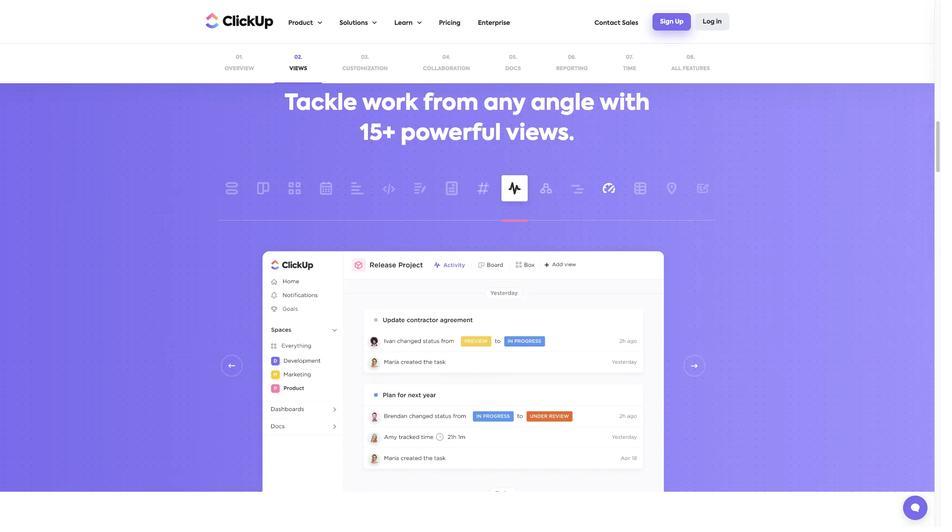 Task type: vqa. For each thing, say whether or not it's contained in the screenshot.
"VIEWS."
yes



Task type: describe. For each thing, give the bounding box(es) containing it.
all
[[671, 66, 682, 71]]

product
[[288, 20, 313, 26]]

tackle
[[285, 93, 357, 115]]

all features
[[671, 66, 710, 71]]

log in link
[[695, 13, 729, 31]]

05.
[[509, 55, 517, 60]]

activity view image
[[253, 243, 672, 527]]

customization
[[342, 66, 388, 71]]

pricing link
[[439, 0, 461, 43]]

15+
[[360, 123, 395, 145]]

up
[[675, 19, 684, 25]]

overview
[[225, 66, 254, 71]]

learn
[[394, 20, 413, 26]]

views.
[[506, 123, 574, 145]]

nested subtasks & checklists image
[[520, 0, 716, 6]]

reporting
[[556, 66, 588, 71]]

enterprise
[[478, 20, 510, 26]]

tackle work from any angle with
[[285, 93, 650, 115]]

03.
[[361, 55, 369, 60]]

docs
[[505, 66, 521, 71]]

pricing
[[439, 20, 461, 26]]

06.
[[568, 55, 576, 60]]

powerful
[[401, 123, 501, 145]]

solutions
[[339, 20, 368, 26]]

from
[[423, 93, 478, 115]]



Task type: locate. For each thing, give the bounding box(es) containing it.
collaboration
[[423, 66, 470, 71]]

15+ powerful views.
[[360, 123, 574, 145]]

list
[[288, 0, 595, 43]]

enterprise link
[[478, 0, 510, 43]]

contact sales link
[[595, 0, 638, 43]]

learn button
[[394, 0, 422, 43]]

views
[[289, 66, 307, 71]]

01.
[[236, 55, 243, 60]]

in
[[716, 19, 722, 25]]

work
[[362, 93, 418, 115]]

time
[[623, 66, 636, 71]]

features
[[683, 66, 710, 71]]

sign up button
[[653, 13, 691, 31]]

contact sales
[[595, 20, 638, 26]]

sign up
[[660, 19, 684, 25]]

07.
[[626, 55, 633, 60]]

main navigation element
[[288, 0, 729, 43]]

08.
[[687, 55, 695, 60]]

log
[[703, 19, 715, 25]]

solutions button
[[339, 0, 377, 43]]

with
[[600, 93, 650, 115]]

04.
[[442, 55, 451, 60]]

list containing product
[[288, 0, 595, 43]]

sales
[[622, 20, 638, 26]]

sign
[[660, 19, 674, 25]]

any
[[484, 93, 526, 115]]

log in
[[703, 19, 722, 25]]

contact
[[595, 20, 621, 26]]

02.
[[294, 55, 302, 60]]

angle
[[531, 93, 595, 115]]

table view image
[[253, 243, 672, 528]]

product button
[[288, 0, 322, 43]]



